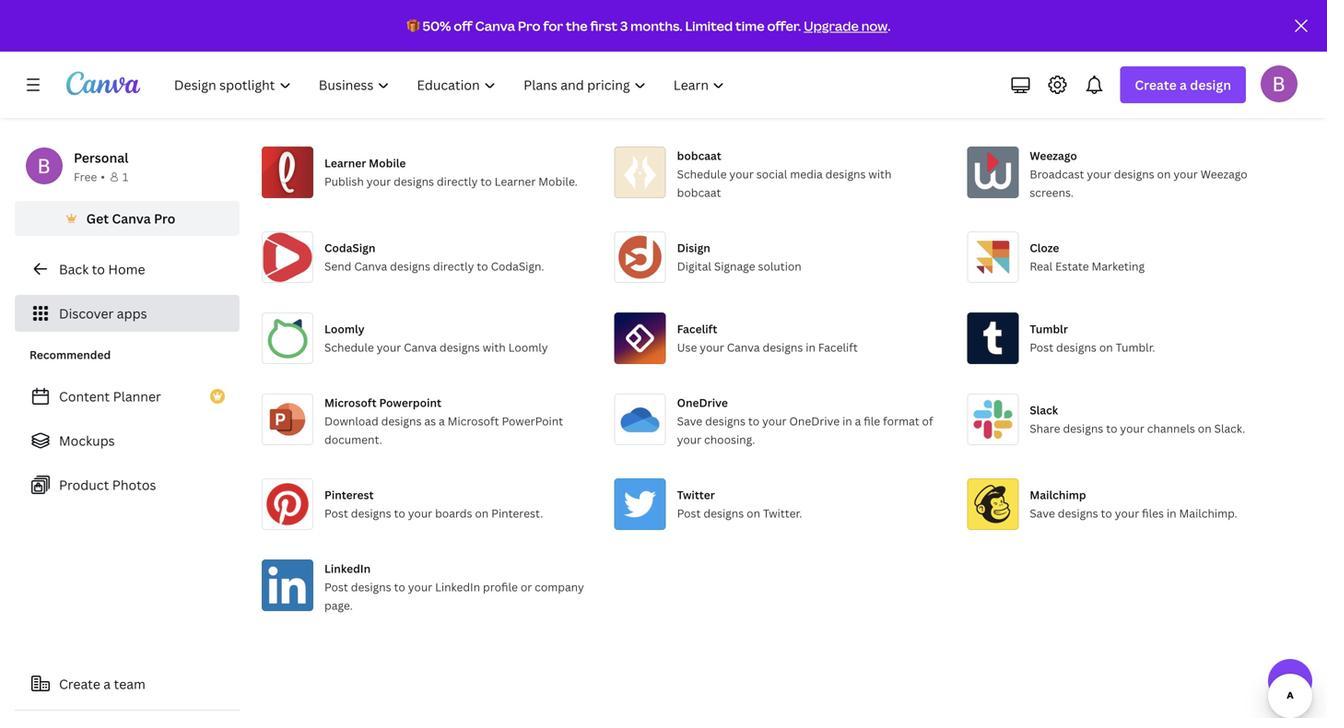 Task type: describe. For each thing, give the bounding box(es) containing it.
home
[[108, 260, 145, 278]]

create for create a design
[[1135, 76, 1177, 94]]

linkedin post designs to your linkedin profile or company page.
[[324, 561, 584, 613]]

designs inside bobcaat schedule your social media designs with bobcaat
[[826, 166, 866, 182]]

schedule for loomly
[[324, 340, 374, 355]]

free
[[74, 169, 97, 184]]

estate
[[1056, 259, 1089, 274]]

tumblr.
[[1116, 340, 1156, 355]]

mobile
[[369, 155, 406, 171]]

0 vertical spatial loomly
[[324, 321, 365, 336]]

create a design
[[1135, 76, 1232, 94]]

50%
[[423, 17, 451, 35]]

your inside loomly schedule your canva designs with loomly
[[377, 340, 401, 355]]

twitter.
[[763, 506, 802, 521]]

powerpoint
[[379, 395, 442, 410]]

1 vertical spatial loomly
[[509, 340, 548, 355]]

save for save designs to your files in mailchimp.
[[1030, 506, 1055, 521]]

content
[[59, 388, 110, 405]]

digital
[[677, 259, 712, 274]]

for
[[543, 17, 563, 35]]

pinterest post designs to your boards on pinterest.
[[324, 487, 543, 521]]

product photos
[[59, 476, 156, 494]]

onedrive save designs to your onedrive in a file format of your choosing.
[[677, 395, 933, 447]]

canva inside codasign send canva designs directly to codasign.
[[354, 259, 387, 274]]

with inside bobcaat schedule your social media designs with bobcaat
[[869, 166, 892, 182]]

1 horizontal spatial microsoft
[[448, 413, 499, 429]]

to inside linkedin post designs to your linkedin profile or company page.
[[394, 579, 405, 595]]

create a team
[[59, 675, 146, 693]]

format
[[883, 413, 920, 429]]

create a team button
[[15, 666, 240, 702]]

1 vertical spatial onedrive
[[790, 413, 840, 429]]

canva for 🎁
[[475, 17, 515, 35]]

your down create a design
[[1174, 166, 1198, 182]]

your inside slack share designs to your channels on slack.
[[1120, 421, 1145, 436]]

list containing content planner
[[15, 378, 240, 503]]

files
[[1142, 506, 1164, 521]]

document.
[[324, 432, 382, 447]]

to inside onedrive save designs to your onedrive in a file format of your choosing.
[[748, 413, 760, 429]]

1 horizontal spatial pro
[[518, 17, 541, 35]]

mailchimp.
[[1180, 506, 1238, 521]]

design
[[1190, 76, 1232, 94]]

disign
[[677, 240, 711, 255]]

•
[[101, 169, 105, 184]]

on inside weezago broadcast your designs on your weezago screens.
[[1157, 166, 1171, 182]]

send
[[324, 259, 352, 274]]

designs inside weezago broadcast your designs on your weezago screens.
[[1114, 166, 1155, 182]]

post for post designs to your linkedin profile or company page.
[[324, 579, 348, 595]]

publish
[[324, 174, 364, 189]]

tumblr post designs on tumblr.
[[1030, 321, 1156, 355]]

back to home link
[[15, 251, 240, 288]]

to inside learner mobile publish your designs directly to learner mobile.
[[481, 174, 492, 189]]

designs inside mailchimp save designs to your files in mailchimp.
[[1058, 506, 1099, 521]]

get canva pro
[[86, 210, 175, 227]]

recommended
[[29, 347, 111, 362]]

disign digital signage solution
[[677, 240, 802, 274]]

as
[[424, 413, 436, 429]]

discover apps link
[[15, 295, 240, 332]]

canva inside "button"
[[112, 210, 151, 227]]

now
[[862, 17, 888, 35]]

a inside the microsoft powerpoint download designs as a microsoft powerpoint document.
[[439, 413, 445, 429]]

post for post designs on twitter.
[[677, 506, 701, 521]]

product photos link
[[15, 466, 240, 503]]

social
[[757, 166, 788, 182]]

to inside slack share designs to your channels on slack.
[[1106, 421, 1118, 436]]

on inside tumblr post designs on tumblr.
[[1100, 340, 1113, 355]]

1 horizontal spatial learner
[[495, 174, 536, 189]]

1 bobcaat from the top
[[677, 148, 722, 163]]

1 vertical spatial weezago
[[1201, 166, 1248, 182]]

get
[[86, 210, 109, 227]]

weezago broadcast your designs on your weezago screens.
[[1030, 148, 1248, 200]]

codasign
[[324, 240, 376, 255]]

🎁 50% off canva pro for the first 3 months. limited time offer. upgrade now .
[[407, 17, 891, 35]]

mockups link
[[15, 422, 240, 459]]

offer.
[[767, 17, 801, 35]]

choosing.
[[704, 432, 755, 447]]

in inside facelift use your canva designs in facelift
[[806, 340, 816, 355]]

or
[[521, 579, 532, 595]]

designs inside slack share designs to your channels on slack.
[[1063, 421, 1104, 436]]

designs inside facelift use your canva designs in facelift
[[763, 340, 803, 355]]

loomly schedule your canva designs with loomly
[[324, 321, 548, 355]]

1 horizontal spatial facelift
[[818, 340, 858, 355]]

time
[[736, 17, 765, 35]]

profile
[[483, 579, 518, 595]]

twitter
[[677, 487, 715, 502]]

in for onedrive
[[843, 413, 852, 429]]

your inside learner mobile publish your designs directly to learner mobile.
[[367, 174, 391, 189]]

0 horizontal spatial learner
[[324, 155, 366, 171]]

powerpoint
[[502, 413, 563, 429]]

upgrade now button
[[804, 17, 888, 35]]

with inside loomly schedule your canva designs with loomly
[[483, 340, 506, 355]]

on inside slack share designs to your channels on slack.
[[1198, 421, 1212, 436]]

0 vertical spatial facelift
[[677, 321, 718, 336]]

twitter post designs on twitter.
[[677, 487, 802, 521]]

back to home
[[59, 260, 145, 278]]

your down facelift use your canva designs in facelift
[[762, 413, 787, 429]]

page.
[[324, 598, 353, 613]]

to inside pinterest post designs to your boards on pinterest.
[[394, 506, 405, 521]]

content planner link
[[15, 378, 240, 415]]

tumblr
[[1030, 321, 1068, 336]]

planner
[[113, 388, 161, 405]]

1 horizontal spatial linkedin
[[435, 579, 480, 595]]

your left choosing.
[[677, 432, 702, 447]]

channels
[[1148, 421, 1196, 436]]

cloze
[[1030, 240, 1060, 255]]

0 vertical spatial microsoft
[[324, 395, 377, 410]]

signage
[[714, 259, 756, 274]]



Task type: locate. For each thing, give the bounding box(es) containing it.
in up onedrive save designs to your onedrive in a file format of your choosing.
[[806, 340, 816, 355]]

1 horizontal spatial onedrive
[[790, 413, 840, 429]]

schedule inside loomly schedule your canva designs with loomly
[[324, 340, 374, 355]]

a left file
[[855, 413, 861, 429]]

0 horizontal spatial save
[[677, 413, 703, 429]]

designs right 'broadcast'
[[1114, 166, 1155, 182]]

designs inside the twitter post designs on twitter.
[[704, 506, 744, 521]]

0 vertical spatial in
[[806, 340, 816, 355]]

facelift use your canva designs in facelift
[[677, 321, 858, 355]]

save down use
[[677, 413, 703, 429]]

1
[[122, 169, 128, 184]]

your down mobile
[[367, 174, 391, 189]]

0 vertical spatial schedule
[[677, 166, 727, 182]]

canva for loomly
[[404, 340, 437, 355]]

weezago up 'broadcast'
[[1030, 148, 1077, 163]]

the
[[566, 17, 588, 35]]

save inside onedrive save designs to your onedrive in a file format of your choosing.
[[677, 413, 703, 429]]

to inside codasign send canva designs directly to codasign.
[[477, 259, 488, 274]]

post inside tumblr post designs on tumblr.
[[1030, 340, 1054, 355]]

real
[[1030, 259, 1053, 274]]

off
[[454, 17, 473, 35]]

to left channels
[[1106, 421, 1118, 436]]

post for post designs to your boards on pinterest.
[[324, 506, 348, 521]]

designs
[[826, 166, 866, 182], [1114, 166, 1155, 182], [394, 174, 434, 189], [390, 259, 430, 274], [440, 340, 480, 355], [763, 340, 803, 355], [1056, 340, 1097, 355], [381, 413, 422, 429], [705, 413, 746, 429], [1063, 421, 1104, 436], [351, 506, 391, 521], [704, 506, 744, 521], [1058, 506, 1099, 521], [351, 579, 391, 595]]

create inside dropdown button
[[1135, 76, 1177, 94]]

to left files
[[1101, 506, 1113, 521]]

upgrade
[[804, 17, 859, 35]]

cloze real estate marketing
[[1030, 240, 1145, 274]]

canva for facelift
[[727, 340, 760, 355]]

file
[[864, 413, 881, 429]]

to left codasign. at top
[[477, 259, 488, 274]]

codasign.
[[491, 259, 544, 274]]

designs up powerpoint
[[440, 340, 480, 355]]

in inside mailchimp save designs to your files in mailchimp.
[[1167, 506, 1177, 521]]

post inside pinterest post designs to your boards on pinterest.
[[324, 506, 348, 521]]

pro inside "button"
[[154, 210, 175, 227]]

create for create a team
[[59, 675, 100, 693]]

1 vertical spatial facelift
[[818, 340, 858, 355]]

your inside mailchimp save designs to your files in mailchimp.
[[1115, 506, 1140, 521]]

0 horizontal spatial with
[[483, 340, 506, 355]]

1 vertical spatial microsoft
[[448, 413, 499, 429]]

post
[[1030, 340, 1054, 355], [324, 506, 348, 521], [677, 506, 701, 521], [324, 579, 348, 595]]

bobcaat schedule your social media designs with bobcaat
[[677, 148, 892, 200]]

team
[[114, 675, 146, 693]]

solution
[[758, 259, 802, 274]]

canva right off
[[475, 17, 515, 35]]

1 vertical spatial schedule
[[324, 340, 374, 355]]

designs down tumblr
[[1056, 340, 1097, 355]]

2 bobcaat from the top
[[677, 185, 721, 200]]

your inside bobcaat schedule your social media designs with bobcaat
[[730, 166, 754, 182]]

designs down mailchimp
[[1058, 506, 1099, 521]]

mailchimp
[[1030, 487, 1087, 502]]

directly
[[437, 174, 478, 189], [433, 259, 474, 274]]

0 horizontal spatial linkedin
[[324, 561, 371, 576]]

.
[[888, 17, 891, 35]]

2 vertical spatial in
[[1167, 506, 1177, 521]]

post down tumblr
[[1030, 340, 1054, 355]]

designs inside pinterest post designs to your boards on pinterest.
[[351, 506, 391, 521]]

0 horizontal spatial create
[[59, 675, 100, 693]]

schedule left social
[[677, 166, 727, 182]]

1 horizontal spatial create
[[1135, 76, 1177, 94]]

a left team
[[104, 675, 111, 693]]

mobile.
[[539, 174, 578, 189]]

0 horizontal spatial schedule
[[324, 340, 374, 355]]

a inside onedrive save designs to your onedrive in a file format of your choosing.
[[855, 413, 861, 429]]

designs right send
[[390, 259, 430, 274]]

schedule
[[677, 166, 727, 182], [324, 340, 374, 355]]

create inside button
[[59, 675, 100, 693]]

canva right use
[[727, 340, 760, 355]]

a right as
[[439, 413, 445, 429]]

mailchimp save designs to your files in mailchimp.
[[1030, 487, 1238, 521]]

on
[[1157, 166, 1171, 182], [1100, 340, 1113, 355], [1198, 421, 1212, 436], [475, 506, 489, 521], [747, 506, 761, 521]]

canva down codasign
[[354, 259, 387, 274]]

canva
[[475, 17, 515, 35], [112, 210, 151, 227], [354, 259, 387, 274], [404, 340, 437, 355], [727, 340, 760, 355]]

loomly down send
[[324, 321, 365, 336]]

in right files
[[1167, 506, 1177, 521]]

designs inside the microsoft powerpoint download designs as a microsoft powerpoint document.
[[381, 413, 422, 429]]

on left the tumblr.
[[1100, 340, 1113, 355]]

directly inside codasign send canva designs directly to codasign.
[[433, 259, 474, 274]]

discover
[[59, 305, 114, 322]]

0 horizontal spatial pro
[[154, 210, 175, 227]]

facelift up onedrive save designs to your onedrive in a file format of your choosing.
[[818, 340, 858, 355]]

save down mailchimp
[[1030, 506, 1055, 521]]

0 vertical spatial directly
[[437, 174, 478, 189]]

back
[[59, 260, 89, 278]]

to left mobile.
[[481, 174, 492, 189]]

learner
[[324, 155, 366, 171], [495, 174, 536, 189]]

marketing
[[1092, 259, 1145, 274]]

slack
[[1030, 402, 1058, 418]]

personal
[[74, 149, 129, 166]]

slack.
[[1215, 421, 1246, 436]]

in for mailchimp
[[1167, 506, 1177, 521]]

designs right share
[[1063, 421, 1104, 436]]

0 horizontal spatial weezago
[[1030, 148, 1077, 163]]

schedule inside bobcaat schedule your social media designs with bobcaat
[[677, 166, 727, 182]]

your inside pinterest post designs to your boards on pinterest.
[[408, 506, 432, 521]]

your right 'broadcast'
[[1087, 166, 1112, 182]]

2 horizontal spatial in
[[1167, 506, 1177, 521]]

mockups
[[59, 432, 115, 449]]

post inside the twitter post designs on twitter.
[[677, 506, 701, 521]]

0 horizontal spatial microsoft
[[324, 395, 377, 410]]

microsoft powerpoint download designs as a microsoft powerpoint document.
[[324, 395, 563, 447]]

create a design button
[[1120, 66, 1246, 103]]

0 vertical spatial with
[[869, 166, 892, 182]]

with right media in the top of the page
[[869, 166, 892, 182]]

post inside linkedin post designs to your linkedin profile or company page.
[[324, 579, 348, 595]]

with up powerpoint
[[483, 340, 506, 355]]

your left social
[[730, 166, 754, 182]]

1 vertical spatial in
[[843, 413, 852, 429]]

a inside button
[[104, 675, 111, 693]]

create left design
[[1135, 76, 1177, 94]]

1 horizontal spatial weezago
[[1201, 166, 1248, 182]]

designs inside linkedin post designs to your linkedin profile or company page.
[[351, 579, 391, 595]]

designs down twitter
[[704, 506, 744, 521]]

your inside linkedin post designs to your linkedin profile or company page.
[[408, 579, 432, 595]]

save for save designs to your onedrive in a file format of your choosing.
[[677, 413, 703, 429]]

canva up powerpoint
[[404, 340, 437, 355]]

to left boards
[[394, 506, 405, 521]]

onedrive
[[677, 395, 728, 410], [790, 413, 840, 429]]

photos
[[112, 476, 156, 494]]

your left profile
[[408, 579, 432, 595]]

create
[[1135, 76, 1177, 94], [59, 675, 100, 693]]

microsoft up download
[[324, 395, 377, 410]]

learner mobile publish your designs directly to learner mobile.
[[324, 155, 578, 189]]

your right use
[[700, 340, 724, 355]]

on left slack.
[[1198, 421, 1212, 436]]

list
[[15, 378, 240, 503]]

0 vertical spatial linkedin
[[324, 561, 371, 576]]

your left files
[[1115, 506, 1140, 521]]

media
[[790, 166, 823, 182]]

your inside facelift use your canva designs in facelift
[[700, 340, 724, 355]]

0 horizontal spatial in
[[806, 340, 816, 355]]

designs inside onedrive save designs to your onedrive in a file format of your choosing.
[[705, 413, 746, 429]]

your left channels
[[1120, 421, 1145, 436]]

bobcaat
[[677, 148, 722, 163], [677, 185, 721, 200]]

post up page.
[[324, 579, 348, 595]]

create left team
[[59, 675, 100, 693]]

loomly up powerpoint
[[509, 340, 548, 355]]

to up choosing.
[[748, 413, 760, 429]]

in
[[806, 340, 816, 355], [843, 413, 852, 429], [1167, 506, 1177, 521]]

on left 'twitter.'
[[747, 506, 761, 521]]

to down pinterest post designs to your boards on pinterest.
[[394, 579, 405, 595]]

1 horizontal spatial in
[[843, 413, 852, 429]]

schedule for bobcaat
[[677, 166, 727, 182]]

designs down powerpoint
[[381, 413, 422, 429]]

0 horizontal spatial loomly
[[324, 321, 365, 336]]

0 vertical spatial pro
[[518, 17, 541, 35]]

onedrive up choosing.
[[677, 395, 728, 410]]

1 vertical spatial with
[[483, 340, 506, 355]]

learner up 'publish' at left top
[[324, 155, 366, 171]]

free •
[[74, 169, 105, 184]]

company
[[535, 579, 584, 595]]

0 vertical spatial create
[[1135, 76, 1177, 94]]

codasign send canva designs directly to codasign.
[[324, 240, 544, 274]]

share
[[1030, 421, 1061, 436]]

facelift up use
[[677, 321, 718, 336]]

top level navigation element
[[162, 66, 741, 103]]

designs inside codasign send canva designs directly to codasign.
[[390, 259, 430, 274]]

1 vertical spatial learner
[[495, 174, 536, 189]]

designs down mobile
[[394, 174, 434, 189]]

broadcast
[[1030, 166, 1085, 182]]

first
[[590, 17, 618, 35]]

directly inside learner mobile publish your designs directly to learner mobile.
[[437, 174, 478, 189]]

designs inside tumblr post designs on tumblr.
[[1056, 340, 1097, 355]]

your up powerpoint
[[377, 340, 401, 355]]

discover apps
[[59, 305, 147, 322]]

get canva pro button
[[15, 201, 240, 236]]

to
[[481, 174, 492, 189], [477, 259, 488, 274], [92, 260, 105, 278], [748, 413, 760, 429], [1106, 421, 1118, 436], [394, 506, 405, 521], [1101, 506, 1113, 521], [394, 579, 405, 595]]

designs inside loomly schedule your canva designs with loomly
[[440, 340, 480, 355]]

1 vertical spatial save
[[1030, 506, 1055, 521]]

1 vertical spatial bobcaat
[[677, 185, 721, 200]]

0 horizontal spatial onedrive
[[677, 395, 728, 410]]

1 vertical spatial create
[[59, 675, 100, 693]]

canva right get at top left
[[112, 210, 151, 227]]

with
[[869, 166, 892, 182], [483, 340, 506, 355]]

1 vertical spatial linkedin
[[435, 579, 480, 595]]

of
[[922, 413, 933, 429]]

on down create a design
[[1157, 166, 1171, 182]]

microsoft right as
[[448, 413, 499, 429]]

canva inside loomly schedule your canva designs with loomly
[[404, 340, 437, 355]]

on inside the twitter post designs on twitter.
[[747, 506, 761, 521]]

post for post designs on tumblr.
[[1030, 340, 1054, 355]]

a inside dropdown button
[[1180, 76, 1187, 94]]

weezago down design
[[1201, 166, 1248, 182]]

1 horizontal spatial save
[[1030, 506, 1055, 521]]

designs inside learner mobile publish your designs directly to learner mobile.
[[394, 174, 434, 189]]

a left design
[[1180, 76, 1187, 94]]

pinterest.
[[491, 506, 543, 521]]

designs up choosing.
[[705, 413, 746, 429]]

1 vertical spatial pro
[[154, 210, 175, 227]]

save inside mailchimp save designs to your files in mailchimp.
[[1030, 506, 1055, 521]]

to inside mailchimp save designs to your files in mailchimp.
[[1101, 506, 1113, 521]]

learner left mobile.
[[495, 174, 536, 189]]

slack share designs to your channels on slack.
[[1030, 402, 1246, 436]]

1 vertical spatial directly
[[433, 259, 474, 274]]

0 vertical spatial bobcaat
[[677, 148, 722, 163]]

a
[[1180, 76, 1187, 94], [439, 413, 445, 429], [855, 413, 861, 429], [104, 675, 111, 693]]

your
[[730, 166, 754, 182], [1087, 166, 1112, 182], [1174, 166, 1198, 182], [367, 174, 391, 189], [377, 340, 401, 355], [700, 340, 724, 355], [762, 413, 787, 429], [1120, 421, 1145, 436], [677, 432, 702, 447], [408, 506, 432, 521], [1115, 506, 1140, 521], [408, 579, 432, 595]]

designs down pinterest
[[351, 506, 391, 521]]

in inside onedrive save designs to your onedrive in a file format of your choosing.
[[843, 413, 852, 429]]

1 horizontal spatial with
[[869, 166, 892, 182]]

apps
[[117, 305, 147, 322]]

directly up codasign send canva designs directly to codasign.
[[437, 174, 478, 189]]

pinterest
[[324, 487, 374, 502]]

to right back
[[92, 260, 105, 278]]

microsoft
[[324, 395, 377, 410], [448, 413, 499, 429]]

post down pinterest
[[324, 506, 348, 521]]

months.
[[631, 17, 683, 35]]

screens.
[[1030, 185, 1074, 200]]

boards
[[435, 506, 472, 521]]

use
[[677, 340, 697, 355]]

post down twitter
[[677, 506, 701, 521]]

linkedin up page.
[[324, 561, 371, 576]]

0 vertical spatial onedrive
[[677, 395, 728, 410]]

designs up onedrive save designs to your onedrive in a file format of your choosing.
[[763, 340, 803, 355]]

product
[[59, 476, 109, 494]]

linkedin left profile
[[435, 579, 480, 595]]

designs up page.
[[351, 579, 391, 595]]

on right boards
[[475, 506, 489, 521]]

🎁
[[407, 17, 420, 35]]

on inside pinterest post designs to your boards on pinterest.
[[475, 506, 489, 521]]

onedrive left file
[[790, 413, 840, 429]]

canva inside facelift use your canva designs in facelift
[[727, 340, 760, 355]]

designs right media in the top of the page
[[826, 166, 866, 182]]

1 horizontal spatial loomly
[[509, 340, 548, 355]]

0 vertical spatial weezago
[[1030, 148, 1077, 163]]

0 vertical spatial learner
[[324, 155, 366, 171]]

in left file
[[843, 413, 852, 429]]

content planner
[[59, 388, 161, 405]]

bob builder image
[[1261, 65, 1298, 102]]

limited
[[685, 17, 733, 35]]

schedule up download
[[324, 340, 374, 355]]

0 horizontal spatial facelift
[[677, 321, 718, 336]]

0 vertical spatial save
[[677, 413, 703, 429]]

download
[[324, 413, 379, 429]]

your left boards
[[408, 506, 432, 521]]

directly left codasign. at top
[[433, 259, 474, 274]]

1 horizontal spatial schedule
[[677, 166, 727, 182]]

save
[[677, 413, 703, 429], [1030, 506, 1055, 521]]

pro left for
[[518, 17, 541, 35]]

pro up back to home link
[[154, 210, 175, 227]]



Task type: vqa. For each thing, say whether or not it's contained in the screenshot.
15
no



